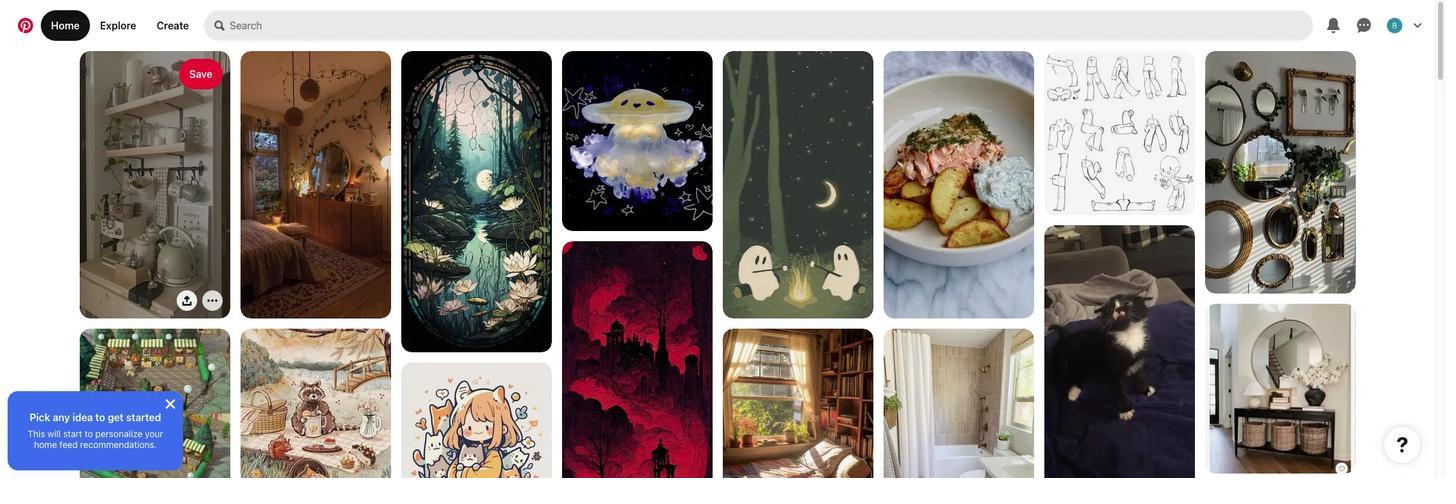 Task type: vqa. For each thing, say whether or not it's contained in the screenshot.
Pick Any Idea To Get Started This Will Start To Personalize Your Home Feed Recommendations.
yes



Task type: locate. For each thing, give the bounding box(es) containing it.
Search text field
[[230, 10, 1314, 41]]

this contains an image of: a simple bed with a lot of personality image
[[723, 329, 874, 478]]

home
[[34, 439, 57, 450]]

1 horizontal spatial to
[[95, 412, 105, 423]]

home link
[[41, 10, 90, 41]]

started
[[126, 412, 161, 423]]

0 horizontal spatial to
[[85, 428, 93, 439]]

feed
[[59, 439, 78, 450]]

this
[[28, 428, 45, 439]]

this contains an image of: gold antique wall mirror image
[[1206, 51, 1357, 294]]

create
[[157, 20, 189, 31]]

this contains an image of: airplane ears are my favorite image
[[1045, 225, 1196, 478]]

this contains an image of: pretty in pink kid's bathroom image
[[884, 329, 1035, 478]]

this contains an image of: image
[[241, 51, 391, 319], [402, 51, 552, 352], [723, 51, 874, 319], [1045, 51, 1196, 215], [1206, 304, 1357, 474], [80, 329, 230, 478], [241, 329, 391, 478], [402, 363, 552, 478]]

to right start
[[85, 428, 93, 439]]

pick any idea to get started this will start to personalize your home feed recommendations.
[[28, 412, 163, 450]]

to left get at the left bottom of the page
[[95, 412, 105, 423]]

this contains an image of: dill salmon with potato wedges and a creamy pickle and dill sauce image
[[884, 51, 1035, 319]]

to
[[95, 412, 105, 423], [85, 428, 93, 439]]

home
[[51, 20, 80, 31]]

will
[[48, 428, 61, 439]]

any
[[53, 412, 70, 423]]

start
[[63, 428, 82, 439]]

this contains an image of: tarot dark red image
[[562, 241, 713, 478]]

0 vertical spatial to
[[95, 412, 105, 423]]



Task type: describe. For each thing, give the bounding box(es) containing it.
save button
[[179, 59, 223, 89]]

recommendations.
[[80, 439, 157, 450]]

1 vertical spatial to
[[85, 428, 93, 439]]

idea
[[73, 412, 93, 423]]

cute jellyfish image
[[562, 51, 713, 231]]

save list
[[0, 51, 1436, 478]]

your
[[145, 428, 163, 439]]

this contains an image of: coffee bar image
[[80, 51, 230, 319]]

create link
[[147, 10, 199, 41]]

personalize
[[95, 428, 143, 439]]

get
[[108, 412, 124, 423]]

brad klo image
[[1388, 18, 1403, 33]]

save
[[189, 68, 213, 80]]

explore link
[[90, 10, 147, 41]]

search icon image
[[215, 20, 225, 31]]

explore
[[100, 20, 136, 31]]

pick
[[30, 412, 50, 423]]



